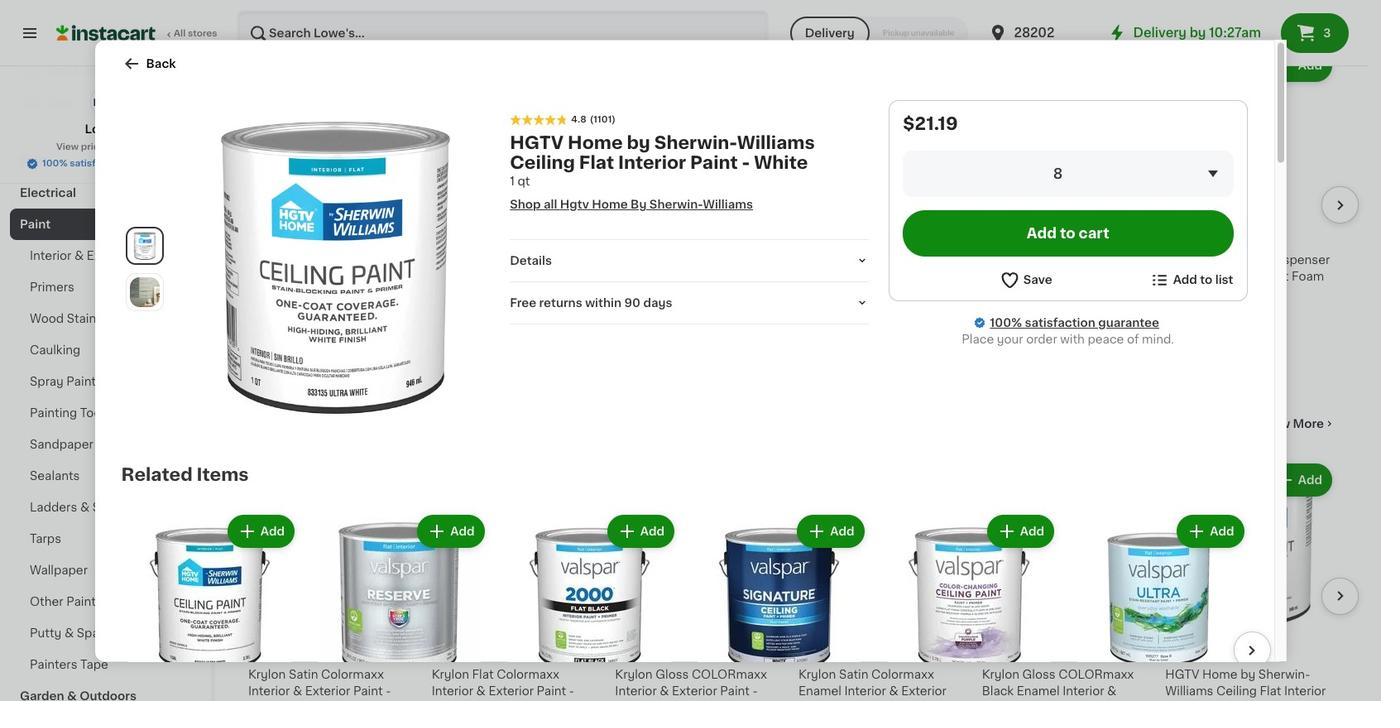 Task type: vqa. For each thing, say whether or not it's contained in the screenshot.
Organic
no



Task type: describe. For each thing, give the bounding box(es) containing it.
filler for stuff
[[1215, 271, 1243, 282]]

primers link
[[10, 272, 201, 303]]

many
[[999, 324, 1032, 335]]

& inside great stuff gaps & cracks insulating foam sealant
[[350, 254, 359, 266]]

foam inside "great stuff smart dispenser big gap filler sealant foam insulating"
[[1292, 271, 1325, 282]]

great for great stuff gaps & cracks natural insulating foam sealant
[[799, 254, 832, 266]]

100% satisfaction guarantee inside button
[[42, 159, 175, 168]]

painters
[[30, 659, 77, 671]]

black
[[983, 685, 1014, 697]]

4, for 6 ct
[[643, 324, 655, 335]]

sealant inside $ 5 great stuff big gap filler insulating foam sealant
[[527, 271, 571, 282]]

add to list button
[[1150, 269, 1234, 290]]

& inside $ 17 krylon satin colormaxx interior & exterior paint
[[293, 685, 302, 697]]

ladders & step stools link
[[10, 492, 201, 523]]

69 for 11
[[644, 230, 657, 240]]

view more for interior & exterior paint
[[1262, 418, 1325, 430]]

interior & exterior paint link for the view more link related to interior & exterior paint
[[248, 414, 465, 434]]

all
[[174, 29, 186, 38]]

extra
[[1093, 254, 1123, 266]]

off for 6 ct
[[707, 324, 724, 335]]

100% inside button
[[42, 159, 67, 168]]

1 horizontal spatial tools
[[80, 407, 111, 419]]

0 vertical spatial interior & exterior paint
[[30, 250, 164, 262]]

$ for great stuff gaps & cracks insulating foam sealant
[[252, 230, 258, 240]]

satin inside krylon satin colormaxx enamel interior & exterio
[[839, 669, 869, 680]]

ceiling for hgtv home by sherwin-williams ceiling flat interior paint - white
[[510, 153, 575, 171]]

see for 4
[[248, 342, 271, 353]]

sellars white rags extra thick paper towels
[[983, 254, 1123, 282]]

spray paint link
[[10, 366, 201, 397]]

view for interior & exterior paint
[[1262, 418, 1291, 430]]

& inside krylon satin colormaxx enamel interior & exterio
[[890, 685, 899, 697]]

cover
[[720, 271, 755, 282]]

paint inside whizz 4" cabinet & door mini foam paint roller cover
[[651, 271, 680, 282]]

putty
[[30, 628, 62, 639]]

4
[[258, 229, 272, 248]]

12 fl oz up the mind.
[[1166, 320, 1206, 332]]

15% for 200 ct
[[1048, 347, 1071, 358]]

with
[[1061, 333, 1085, 344]]

sealants link
[[10, 460, 201, 492]]

painting
[[30, 407, 77, 419]]

1
[[510, 175, 515, 186]]

$ for krylon gloss colormaxx interior & exterior paint 
[[619, 645, 625, 655]]

gloss for &
[[656, 669, 689, 680]]

lowe's link
[[85, 86, 126, 137]]

12 fl oz for 4
[[248, 304, 288, 315]]

$ for hgtv home by sherwin- williams ceiling flat interio
[[1169, 645, 1176, 655]]

interior inside krylon satin colormaxx enamel interior & exterio
[[845, 685, 887, 697]]

days
[[644, 296, 673, 308]]

10% for 4
[[318, 324, 342, 335]]

$ 17 krylon satin colormaxx interior & exterior paint 
[[248, 644, 400, 701]]

by inside hgtv home by sherwin- williams ceiling flat interio
[[1241, 669, 1256, 680]]

buy 12, get 10% off button
[[1166, 338, 1336, 373]]

sherwin-
[[650, 198, 703, 210]]

3
[[1324, 27, 1332, 39]]

stock
[[1049, 324, 1082, 335]]

lists
[[46, 97, 75, 108]]

spackling
[[77, 628, 134, 639]]

12 fl oz for 5
[[432, 304, 472, 315]]

buy 4, get 15% off for 6 ct
[[617, 324, 724, 335]]

15% for 6 ct
[[681, 324, 704, 335]]

8 inside 'field'
[[1054, 166, 1063, 180]]

off down (1.04k)
[[344, 324, 362, 335]]

caulking
[[30, 344, 81, 356]]

exterior inside $ 17 krylon satin colormaxx interior & exterior paint
[[305, 685, 351, 697]]

product group containing 21
[[1166, 460, 1336, 701]]

10:27am
[[1210, 26, 1262, 39]]

wallpaper
[[30, 565, 88, 576]]

buy it again link
[[10, 53, 201, 86]]

natural
[[799, 271, 841, 282]]

williams for hgtv home by sherwin- williams ceiling flat interio
[[1166, 685, 1214, 697]]

home for hgtv home by sherwin-williams ceiling flat interior paint - white
[[568, 133, 623, 151]]

get for 200 ct
[[1025, 347, 1045, 358]]

krylon gloss colormaxx black enamel interior 
[[983, 669, 1135, 701]]

by inside hgtv home by sherwin-williams ceiling flat interior paint - white
[[627, 133, 651, 151]]

foam inside great stuff gaps & cracks insulating foam sealant
[[308, 271, 341, 282]]

service type group
[[790, 17, 968, 50]]

krylon satin colormaxx enamel interior & exterio
[[799, 669, 947, 701]]

home
[[592, 198, 628, 210]]

(494)
[[493, 287, 525, 299]]

smart
[[1233, 254, 1268, 266]]

enamel inside krylon gloss colormaxx black enamel interior
[[1017, 685, 1060, 697]]

items for 4
[[320, 342, 354, 353]]

sandpaper
[[30, 439, 93, 450]]

off for 12 fl oz
[[1262, 340, 1279, 352]]

home for hgtv home by sherwin- williams ceiling flat interio
[[1203, 669, 1238, 680]]

interior inside $ 17 krylon satin colormaxx interior & exterior paint
[[248, 685, 290, 697]]

17 for krylon satin colormaxx enamel interior & exterio
[[809, 644, 829, 663]]

krylon for krylon flat colormaxx interior & exterior paint 
[[432, 669, 469, 680]]

enlarge interior paint hgtv home by sherwin-williams ceiling flat interior paint - white hero (opens in a new tab) image
[[130, 231, 159, 260]]

delivery for delivery
[[805, 27, 855, 39]]

get down (494)
[[478, 324, 499, 335]]

policy
[[116, 142, 145, 152]]

towels
[[1053, 271, 1093, 282]]

add to cart button
[[903, 209, 1234, 256]]

off down free
[[528, 324, 545, 335]]

0 horizontal spatial 8
[[809, 229, 822, 248]]

product group containing 5
[[432, 46, 602, 356]]

flat inside the krylon flat colormaxx interior & exterior paint
[[472, 669, 494, 680]]

insulating inside great stuff gaps & cracks insulating foam sealant
[[248, 271, 305, 282]]

electrical
[[20, 187, 76, 199]]

buy it again
[[46, 64, 116, 75]]

17 inside $ 17 krylon satin colormaxx interior & exterior paint
[[258, 644, 278, 663]]

49 for krylon satin colormaxx enamel interior & exterio
[[831, 645, 844, 655]]

paint inside $ 17 krylon satin colormaxx interior & exterior paint
[[353, 685, 383, 697]]

now
[[323, 0, 364, 18]]

$ inside $ 5 great stuff big gap filler insulating foam sealant
[[435, 230, 442, 240]]

insulating inside great stuff gaps & cracks natural insulating foam sealant
[[844, 271, 901, 282]]

off for 200 ct
[[1074, 347, 1091, 358]]

on sale now
[[248, 0, 364, 18]]

stuff inside $ 5 great stuff big gap filler insulating foam sealant
[[468, 254, 496, 266]]

delivery for delivery by 10:27am
[[1134, 26, 1187, 39]]

related items
[[121, 465, 249, 483]]

oz for 8
[[825, 320, 839, 332]]

stuff for great stuff gaps & cracks insulating foam sealant
[[284, 254, 313, 266]]

4.8 (1101)
[[571, 114, 616, 123]]

1 vertical spatial 100%
[[991, 316, 1023, 328]]

5
[[442, 229, 455, 248]]

12 for 8
[[799, 320, 811, 332]]

gloss for enamel
[[1023, 669, 1056, 680]]

$ 11 69
[[619, 229, 657, 248]]

view for on sale now
[[1262, 4, 1291, 15]]

guarantee inside button
[[127, 159, 175, 168]]

colormaxx for exterior
[[692, 669, 768, 680]]

enamel inside krylon satin colormaxx enamel interior & exterio
[[799, 685, 842, 697]]

hgtv
[[560, 198, 589, 210]]

6
[[615, 304, 623, 315]]

interior inside hgtv home by sherwin-williams ceiling flat interior paint - white
[[618, 153, 687, 171]]

fl down ★★★★★ (337)
[[1181, 320, 1189, 332]]

painters tape link
[[10, 649, 201, 681]]

save button
[[1000, 269, 1053, 290]]

3 button
[[1282, 13, 1350, 53]]

qt
[[518, 175, 530, 186]]

eligible for 5
[[457, 342, 501, 353]]

17 for krylon gloss colormaxx interior & exterior paint 
[[625, 644, 646, 663]]

0 horizontal spatial tools
[[20, 156, 52, 167]]

step
[[92, 502, 120, 513]]

interior inside the krylon flat colormaxx interior & exterior paint
[[432, 685, 474, 697]]

& inside krylon gloss colormaxx interior & exterior paint
[[660, 685, 669, 697]]

great stuff gaps & cracks natural insulating foam sealant
[[799, 254, 953, 299]]

krylon flat colormaxx interior & exterior paint 
[[432, 669, 575, 701]]

back button
[[121, 53, 176, 73]]

place your order with peace of mind.
[[962, 333, 1175, 344]]

list
[[1216, 274, 1234, 285]]

painting tools link
[[10, 397, 201, 429]]

white inside sellars white rags extra thick paper towels
[[1024, 254, 1058, 266]]

buy 12, get 10% off
[[1168, 340, 1279, 352]]

wood
[[30, 313, 64, 325]]

sealant inside great stuff gaps & cracks natural insulating foam sealant
[[799, 287, 843, 299]]

$ for krylon gloss colormaxx black enamel interior 
[[986, 645, 992, 655]]

insulating inside $ 5 great stuff big gap filler insulating foam sealant
[[432, 271, 489, 282]]

& inside the krylon flat colormaxx interior & exterior paint
[[477, 685, 486, 697]]

shop
[[510, 198, 541, 210]]

exterior inside krylon gloss colormaxx interior & exterior paint
[[672, 685, 718, 697]]

krylon for krylon satin colormaxx enamel interior & exterio
[[799, 669, 837, 680]]

krylon inside $ 17 krylon satin colormaxx interior & exterior paint
[[248, 669, 286, 680]]

$ for krylon satin colormaxx enamel interior & exterio
[[802, 645, 809, 655]]

12 up the mind.
[[1166, 320, 1178, 332]]

get for 6 ct
[[658, 324, 678, 335]]

spray paint
[[30, 376, 96, 387]]

sellars
[[983, 254, 1021, 266]]

12, inside button
[[1194, 340, 1210, 352]]

-
[[742, 153, 750, 171]]

other paint supplies link
[[10, 586, 201, 618]]

$ 17 49 for krylon satin colormaxx enamel interior & exterio
[[802, 644, 844, 663]]

oz for 4
[[274, 304, 288, 315]]

& inside great stuff gaps & cracks natural insulating foam sealant
[[900, 254, 909, 266]]

foam inside great stuff gaps & cracks natural insulating foam sealant
[[904, 271, 936, 282]]

cracks for 4
[[362, 254, 402, 266]]

28202
[[1015, 26, 1055, 39]]

paint inside the krylon flat colormaxx interior & exterior paint
[[537, 685, 567, 697]]

peace
[[1088, 333, 1125, 344]]

1 horizontal spatial interior & exterior paint
[[248, 415, 465, 432]]

$10.59 element
[[1166, 223, 1336, 252]]

great inside $ 5 great stuff big gap filler insulating foam sealant
[[432, 254, 465, 266]]

49 for krylon gloss colormaxx interior & exterior paint 
[[647, 645, 661, 655]]

items for 5
[[504, 342, 537, 353]]

mini
[[759, 254, 784, 266]]

$ 8 69
[[802, 229, 838, 248]]

view more link for interior & exterior paint
[[1262, 416, 1336, 432]]

$ inside $ 17 krylon satin colormaxx interior & exterior paint
[[252, 645, 258, 655]]

satin inside $ 17 krylon satin colormaxx interior & exterior paint
[[289, 669, 318, 680]]

$ 17 49 for krylon flat colormaxx interior & exterior paint 
[[435, 644, 477, 663]]



Task type: locate. For each thing, give the bounding box(es) containing it.
1 ct from the left
[[626, 304, 638, 315]]

gloss inside krylon gloss colormaxx interior & exterior paint
[[656, 669, 689, 680]]

4"
[[651, 254, 663, 266]]

home inside hgtv home by sherwin-williams ceiling flat interior paint - white
[[568, 133, 623, 151]]

1 vertical spatial 15%
[[1048, 347, 1071, 358]]

0 vertical spatial home
[[568, 133, 623, 151]]

big for stuff
[[1166, 271, 1185, 282]]

2 horizontal spatial flat
[[1261, 685, 1282, 697]]

4 foam from the left
[[615, 271, 648, 282]]

fl down natural
[[814, 320, 822, 332]]

big up (494)
[[499, 254, 518, 266]]

ceiling inside hgtv home by sherwin- williams ceiling flat interio
[[1217, 685, 1258, 697]]

0 vertical spatial 100% satisfaction guarantee
[[42, 159, 175, 168]]

1 horizontal spatial satisfaction
[[1025, 316, 1096, 328]]

stuff up list
[[1202, 254, 1230, 266]]

oz left free
[[458, 304, 472, 315]]

0 vertical spatial 100%
[[42, 159, 67, 168]]

2 buy 12, get 10% off see eligible items from the left
[[432, 324, 545, 353]]

home down 19
[[1203, 669, 1238, 680]]

foam inside whizz 4" cabinet & door mini foam paint roller cover
[[615, 271, 648, 282]]

0 vertical spatial white
[[754, 153, 808, 171]]

0 horizontal spatial gloss
[[656, 669, 689, 680]]

0 horizontal spatial buy 4, get 15% off button
[[615, 321, 786, 356]]

1 vertical spatial hgtv
[[1166, 669, 1200, 680]]

putty & spackling link
[[10, 618, 201, 649]]

1 vertical spatial big
[[1166, 271, 1185, 282]]

filler up returns at left top
[[548, 254, 576, 266]]

0 horizontal spatial see
[[248, 342, 271, 353]]

your
[[998, 333, 1024, 344]]

$ 17 49 for krylon gloss colormaxx interior & exterior paint 
[[619, 644, 661, 663]]

1 gaps from the left
[[316, 254, 347, 266]]

2 items from the left
[[504, 342, 537, 353]]

(1101)
[[590, 114, 616, 123]]

0 horizontal spatial home
[[568, 133, 623, 151]]

stuff for great stuff gaps & cracks natural insulating foam sealant
[[835, 254, 863, 266]]

stuff up (494)
[[468, 254, 496, 266]]

williams
[[737, 133, 815, 151], [1166, 685, 1214, 697]]

great for great stuff smart dispenser big gap filler sealant foam insulating
[[1166, 254, 1199, 266]]

sherwin-
[[655, 133, 738, 151], [1259, 669, 1311, 680]]

100% satisfaction guarantee
[[42, 159, 175, 168], [991, 316, 1160, 328]]

insulating inside "great stuff smart dispenser big gap filler sealant foam insulating"
[[1166, 287, 1223, 299]]

3 17 from the left
[[442, 644, 462, 663]]

paint inside hgtv home by sherwin-williams ceiling flat interior paint - white
[[691, 153, 738, 171]]

2 cracks from the left
[[912, 254, 953, 266]]

get down days
[[658, 324, 678, 335]]

krylon for krylon gloss colormaxx interior & exterior paint 
[[615, 669, 653, 680]]

1 horizontal spatial eligible
[[457, 342, 501, 353]]

1 horizontal spatial 100% satisfaction guarantee
[[991, 316, 1160, 328]]

12 for 5
[[432, 304, 444, 315]]

1 horizontal spatial 69
[[644, 230, 657, 240]]

colormaxx inside $ 17 krylon satin colormaxx interior & exterior paint
[[321, 669, 384, 680]]

insulating down 5
[[432, 271, 489, 282]]

1 horizontal spatial flat
[[579, 153, 614, 171]]

get down (1.04k)
[[295, 324, 315, 335]]

0 vertical spatial 15%
[[681, 324, 704, 335]]

tools
[[20, 156, 52, 167], [80, 407, 111, 419]]

buy
[[46, 64, 70, 75], [250, 324, 274, 335], [434, 324, 457, 335], [617, 324, 641, 335], [1168, 340, 1191, 352], [984, 347, 1008, 358]]

2 satin from the left
[[839, 669, 869, 680]]

(1.04k)
[[310, 287, 351, 299]]

wallpaper link
[[10, 555, 201, 586]]

related
[[121, 465, 193, 483]]

great up add to list button
[[1166, 254, 1199, 266]]

1 krylon from the left
[[248, 669, 286, 680]]

0 horizontal spatial sherwin-
[[655, 133, 738, 151]]

(408)
[[860, 304, 892, 315]]

cracks inside great stuff gaps & cracks insulating foam sealant
[[362, 254, 402, 266]]

1 gloss from the left
[[656, 669, 689, 680]]

exterior inside the krylon flat colormaxx interior & exterior paint
[[489, 685, 534, 697]]

view
[[1262, 4, 1291, 15], [56, 142, 79, 152], [1262, 418, 1291, 430]]

4 $ 17 49 from the left
[[986, 644, 1028, 663]]

0 vertical spatial view more
[[1262, 4, 1325, 15]]

3 great from the left
[[432, 254, 465, 266]]

gap inside "great stuff smart dispenser big gap filler sealant foam insulating"
[[1188, 271, 1212, 282]]

white inside hgtv home by sherwin-williams ceiling flat interior paint - white
[[754, 153, 808, 171]]

4, for 200 ct
[[1010, 347, 1022, 358]]

0 vertical spatial buy 4, get 15% off
[[617, 324, 724, 335]]

1 17 from the left
[[258, 644, 278, 663]]

hgtv home by sherwin- williams ceiling flat interio
[[1166, 669, 1327, 701]]

view more
[[1262, 4, 1325, 15], [1262, 418, 1325, 430]]

eligible down (1.04k)
[[274, 342, 318, 353]]

2 49 from the left
[[464, 645, 477, 655]]

sandpaper link
[[10, 429, 201, 460]]

items down free
[[504, 342, 537, 353]]

paint inside krylon gloss colormaxx interior & exterior paint
[[721, 685, 750, 697]]

100% up electrical
[[42, 159, 67, 168]]

buy 4, get 15% off button
[[615, 321, 786, 356], [983, 344, 1153, 379]]

foam left thick
[[904, 271, 936, 282]]

3 stuff from the left
[[468, 254, 496, 266]]

oz down natural
[[825, 320, 839, 332]]

filler for 5
[[548, 254, 576, 266]]

10% down free
[[501, 324, 525, 335]]

0 horizontal spatial white
[[754, 153, 808, 171]]

1 horizontal spatial colormaxx
[[497, 669, 560, 680]]

supplies
[[99, 596, 149, 608]]

gaps for 4
[[316, 254, 347, 266]]

1 colormaxx from the left
[[692, 669, 768, 680]]

great stuff smart dispenser big gap filler sealant foam insulating
[[1166, 254, 1331, 299]]

0 horizontal spatial hgtv
[[510, 133, 564, 151]]

door
[[728, 254, 756, 266]]

on
[[248, 0, 275, 18]]

1 cracks from the left
[[362, 254, 402, 266]]

great inside great stuff gaps & cracks natural insulating foam sealant
[[799, 254, 832, 266]]

spray
[[30, 376, 64, 387]]

0 horizontal spatial gaps
[[316, 254, 347, 266]]

flat for hgtv home by sherwin-williams ceiling flat interior paint - white
[[579, 153, 614, 171]]

williams for hgtv home by sherwin-williams ceiling flat interior paint - white
[[737, 133, 815, 151]]

foam down whizz
[[615, 271, 648, 282]]

0 vertical spatial sherwin-
[[655, 133, 738, 151]]

item carousel region
[[248, 39, 1360, 387], [248, 454, 1360, 701], [98, 504, 1271, 701]]

foam inside $ 5 great stuff big gap filler insulating foam sealant
[[492, 271, 524, 282]]

& inside whizz 4" cabinet & door mini foam paint roller cover
[[715, 254, 725, 266]]

to for list
[[1201, 274, 1213, 285]]

gaps for 8
[[866, 254, 897, 266]]

0 horizontal spatial eligible
[[274, 342, 318, 353]]

filler down smart
[[1215, 271, 1243, 282]]

12, down great stuff gaps & cracks insulating foam sealant
[[276, 324, 292, 335]]

sealant down natural
[[799, 287, 843, 299]]

1 horizontal spatial home
[[1203, 669, 1238, 680]]

200 ct
[[983, 304, 1021, 315]]

stuff for great stuff smart dispenser big gap filler sealant foam insulating
[[1202, 254, 1230, 266]]

off down roller
[[707, 324, 724, 335]]

home down "4.8 (1101)"
[[568, 133, 623, 151]]

0 vertical spatial view
[[1262, 4, 1291, 15]]

0 vertical spatial satisfaction
[[70, 159, 125, 168]]

fl for 5
[[447, 304, 455, 315]]

wood stain link
[[10, 303, 201, 334]]

1 vertical spatial sherwin-
[[1259, 669, 1311, 680]]

4 stuff from the left
[[1202, 254, 1230, 266]]

sealant down details
[[527, 271, 571, 282]]

12 down natural
[[799, 320, 811, 332]]

insulating up (408)
[[844, 271, 901, 282]]

sealant down smart
[[1246, 271, 1290, 282]]

69 for 8
[[824, 230, 838, 240]]

colormaxx for krylon flat colormaxx interior & exterior paint 
[[497, 669, 560, 680]]

1 vertical spatial tools
[[80, 407, 111, 419]]

see for 5
[[432, 342, 455, 353]]

4 49 from the left
[[1014, 645, 1028, 655]]

krylon for krylon gloss colormaxx black enamel interior 
[[983, 669, 1020, 680]]

thick
[[983, 271, 1014, 282]]

12 fl oz down natural
[[799, 320, 839, 332]]

69 for 4
[[274, 230, 287, 240]]

paper
[[1017, 271, 1051, 282]]

1 horizontal spatial enamel
[[1017, 685, 1060, 697]]

great inside "great stuff smart dispenser big gap filler sealant foam insulating"
[[1166, 254, 1199, 266]]

gap for 5
[[521, 254, 546, 266]]

item carousel region for on sale now
[[248, 39, 1360, 387]]

49 for krylon flat colormaxx interior & exterior paint 
[[464, 645, 477, 655]]

krylon inside krylon gloss colormaxx black enamel interior
[[983, 669, 1020, 680]]

sherwin- inside hgtv home by sherwin- williams ceiling flat interio
[[1259, 669, 1311, 680]]

100% down 200 ct
[[991, 316, 1023, 328]]

fl down 5
[[447, 304, 455, 315]]

12 fl oz down 5
[[432, 304, 472, 315]]

painting tools
[[30, 407, 111, 419]]

great down 5
[[432, 254, 465, 266]]

add to list
[[1174, 274, 1234, 285]]

1 horizontal spatial interior & exterior paint link
[[248, 414, 465, 434]]

hgtv for hgtv home by sherwin- williams ceiling flat interio
[[1166, 669, 1200, 680]]

12 fl oz for 8
[[799, 320, 839, 332]]

$ 17 49 up the krylon flat colormaxx interior & exterior paint
[[435, 644, 477, 663]]

wood stain
[[30, 313, 96, 325]]

100% satisfaction guarantee up with
[[991, 316, 1160, 328]]

electrical link
[[10, 177, 201, 209]]

view more down buy 12, get 10% off button
[[1262, 418, 1325, 430]]

0 horizontal spatial flat
[[472, 669, 494, 680]]

1 horizontal spatial cracks
[[912, 254, 953, 266]]

interior inside krylon gloss colormaxx interior & exterior paint
[[615, 685, 657, 697]]

tools link
[[10, 146, 201, 177]]

1 vertical spatial 8
[[809, 229, 822, 248]]

8 up natural
[[809, 229, 822, 248]]

ceiling for hgtv home by sherwin- williams ceiling flat interio
[[1217, 685, 1258, 697]]

4, down days
[[643, 324, 655, 335]]

2 view more from the top
[[1262, 418, 1325, 430]]

12,
[[276, 324, 292, 335], [460, 324, 476, 335], [1194, 340, 1210, 352]]

0 horizontal spatial cracks
[[362, 254, 402, 266]]

more for on sale now
[[1294, 4, 1325, 15]]

1 buy 12, get 10% off see eligible items from the left
[[248, 324, 362, 353]]

2 17 from the left
[[809, 644, 829, 663]]

flat inside hgtv home by sherwin-williams ceiling flat interior paint - white
[[579, 153, 614, 171]]

colormaxx inside krylon gloss colormaxx interior & exterior paint
[[692, 669, 768, 680]]

3 colormaxx from the left
[[497, 669, 560, 680]]

$ for krylon flat colormaxx interior & exterior paint 
[[435, 645, 442, 655]]

0 horizontal spatial delivery
[[805, 27, 855, 39]]

5 krylon from the left
[[983, 669, 1020, 680]]

1 horizontal spatial buy 4, get 15% off
[[984, 347, 1091, 358]]

1 vertical spatial view
[[56, 142, 79, 152]]

2 enamel from the left
[[1017, 685, 1060, 697]]

items
[[197, 465, 249, 483]]

12 for 4
[[248, 304, 261, 315]]

sherwin- inside hgtv home by sherwin-williams ceiling flat interior paint - white
[[655, 133, 738, 151]]

view pricing policy
[[56, 142, 145, 152]]

colormaxx for interior
[[1059, 669, 1135, 680]]

1 horizontal spatial guarantee
[[1099, 316, 1160, 328]]

1 enamel from the left
[[799, 685, 842, 697]]

item carousel region for interior & exterior paint
[[248, 454, 1360, 701]]

white up paper
[[1024, 254, 1058, 266]]

stuff inside "great stuff smart dispenser big gap filler sealant foam insulating"
[[1202, 254, 1230, 266]]

big for 5
[[499, 254, 518, 266]]

1 horizontal spatial delivery
[[1134, 26, 1187, 39]]

1 view more from the top
[[1262, 4, 1325, 15]]

sealant inside great stuff gaps & cracks insulating foam sealant
[[343, 271, 387, 282]]

to for cart
[[1061, 226, 1076, 239]]

product group containing 11
[[615, 46, 786, 356]]

great for great stuff gaps & cracks insulating foam sealant
[[248, 254, 281, 266]]

0 horizontal spatial buy 4, get 15% off
[[617, 324, 724, 335]]

hgtv down 21 in the bottom of the page
[[1166, 669, 1200, 680]]

1 horizontal spatial ceiling
[[1217, 685, 1258, 697]]

1 horizontal spatial satin
[[839, 669, 869, 680]]

$ 17 49 up krylon gloss colormaxx interior & exterior paint
[[619, 644, 661, 663]]

buy 4, get 15% off button for 200 ct
[[983, 344, 1153, 379]]

off down "great stuff smart dispenser big gap filler sealant foam insulating"
[[1262, 340, 1279, 352]]

0 vertical spatial hgtv
[[510, 133, 564, 151]]

product group containing 4
[[248, 46, 419, 356]]

buy 4, get 15% off down order
[[984, 347, 1091, 358]]

gaps up (408)
[[866, 254, 897, 266]]

gap
[[521, 254, 546, 266], [1188, 271, 1212, 282]]

on sale now link
[[248, 0, 364, 19]]

8
[[1054, 166, 1063, 180], [809, 229, 822, 248]]

stuff inside great stuff gaps & cracks insulating foam sealant
[[284, 254, 313, 266]]

1 49 from the left
[[831, 645, 844, 655]]

0 horizontal spatial 12,
[[276, 324, 292, 335]]

tarps link
[[10, 523, 201, 555]]

10% down (1.04k)
[[318, 324, 342, 335]]

paint link
[[10, 209, 201, 240]]

returns
[[539, 296, 583, 308]]

back
[[146, 57, 176, 69]]

off down with
[[1074, 347, 1091, 358]]

17 for krylon flat colormaxx interior & exterior paint 
[[442, 644, 462, 663]]

0 vertical spatial 8
[[1054, 166, 1063, 180]]

instacart logo image
[[56, 23, 156, 43]]

2 eligible from the left
[[457, 342, 501, 353]]

get down ★★★★★ (337)
[[1213, 340, 1233, 352]]

$ 17 49 up black
[[986, 644, 1028, 663]]

hgtv home by sherwin-williams ceiling flat interior paint - white
[[510, 133, 815, 171]]

$ 17 49 for krylon gloss colormaxx black enamel interior 
[[986, 644, 1028, 663]]

12, for 5
[[460, 324, 476, 335]]

hgtv inside hgtv home by sherwin- williams ceiling flat interio
[[1166, 669, 1200, 680]]

69 inside $ 4 69
[[274, 230, 287, 240]]

details
[[510, 254, 552, 266]]

colormaxx for krylon satin colormaxx enamel interior & exterio
[[872, 669, 935, 680]]

2 gaps from the left
[[866, 254, 897, 266]]

1 vertical spatial to
[[1201, 274, 1213, 285]]

roller
[[683, 271, 717, 282]]

2 horizontal spatial 69
[[824, 230, 838, 240]]

17 for krylon gloss colormaxx black enamel interior 
[[992, 644, 1013, 663]]

all
[[544, 198, 558, 210]]

15% down roller
[[681, 324, 704, 335]]

buy inside button
[[1168, 340, 1191, 352]]

eligible down (494)
[[457, 342, 501, 353]]

3 69 from the left
[[644, 230, 657, 240]]

white right -
[[754, 153, 808, 171]]

1 horizontal spatial buy 12, get 10% off see eligible items
[[432, 324, 545, 353]]

interior & exterior paint link for primers link
[[10, 240, 201, 272]]

ct for 6 ct
[[626, 304, 638, 315]]

1 vertical spatial flat
[[472, 669, 494, 680]]

12 down 4
[[248, 304, 261, 315]]

fl down $ 4 69
[[264, 304, 272, 315]]

off
[[344, 324, 362, 335], [528, 324, 545, 335], [707, 324, 724, 335], [1262, 340, 1279, 352], [1074, 347, 1091, 358]]

hgtv inside hgtv home by sherwin-williams ceiling flat interior paint - white
[[510, 133, 564, 151]]

buy 4, get 15% off down days
[[617, 324, 724, 335]]

6 ct
[[615, 304, 638, 315]]

1 vertical spatial interior & exterior paint
[[248, 415, 465, 432]]

buy 4, get 15% off button down days
[[615, 321, 786, 356]]

flat for hgtv home by sherwin- williams ceiling flat interio
[[1261, 685, 1282, 697]]

cracks inside great stuff gaps & cracks natural insulating foam sealant
[[912, 254, 953, 266]]

69 inside $ 11 69
[[644, 230, 657, 240]]

1 horizontal spatial williams
[[1166, 685, 1214, 697]]

great up natural
[[799, 254, 832, 266]]

view more link for on sale now
[[1262, 1, 1336, 18]]

None search field
[[237, 10, 769, 56]]

stuff down $ 4 69
[[284, 254, 313, 266]]

many in stock
[[999, 324, 1082, 335]]

0 horizontal spatial interior & exterior paint link
[[10, 240, 201, 272]]

oz for 5
[[458, 304, 472, 315]]

1 $ 17 49 from the left
[[802, 644, 844, 663]]

big inside "great stuff smart dispenser big gap filler sealant foam insulating"
[[1166, 271, 1185, 282]]

1 vertical spatial williams
[[1166, 685, 1214, 697]]

hgtv up the 'qt'
[[510, 133, 564, 151]]

0 horizontal spatial to
[[1061, 226, 1076, 239]]

eligible for 4
[[274, 342, 318, 353]]

stuff inside great stuff gaps & cracks natural insulating foam sealant
[[835, 254, 863, 266]]

2 krylon from the left
[[799, 669, 837, 680]]

gap up (494)
[[521, 254, 546, 266]]

1 vertical spatial guarantee
[[1099, 316, 1160, 328]]

2 horizontal spatial colormaxx
[[872, 669, 935, 680]]

0 vertical spatial ceiling
[[510, 153, 575, 171]]

big
[[499, 254, 518, 266], [1166, 271, 1185, 282]]

enamel
[[799, 685, 842, 697], [1017, 685, 1060, 697]]

1 horizontal spatial gaps
[[866, 254, 897, 266]]

1 horizontal spatial buy 4, get 15% off button
[[983, 344, 1153, 379]]

89
[[1016, 230, 1030, 240]]

2 colormaxx from the left
[[872, 669, 935, 680]]

oz down ★★★★★ (337)
[[1192, 320, 1206, 332]]

1 horizontal spatial hgtv
[[1166, 669, 1200, 680]]

12, for 4
[[276, 324, 292, 335]]

big up ★★★★★ (337)
[[1166, 271, 1185, 282]]

0 horizontal spatial filler
[[548, 254, 576, 266]]

whizz
[[615, 254, 648, 266]]

$ inside $ 8 69
[[802, 230, 809, 240]]

gap left list
[[1188, 271, 1212, 282]]

flat inside hgtv home by sherwin- williams ceiling flat interio
[[1261, 685, 1282, 697]]

4 krylon from the left
[[615, 669, 653, 680]]

1 horizontal spatial 10%
[[501, 324, 525, 335]]

ct for 200 ct
[[1009, 304, 1021, 315]]

8 up "add to cart" button
[[1054, 166, 1063, 180]]

8 field
[[903, 150, 1234, 196]]

insulating down add to list
[[1166, 287, 1223, 299]]

0 horizontal spatial interior & exterior paint
[[30, 250, 164, 262]]

colormaxx inside the krylon flat colormaxx interior & exterior paint
[[497, 669, 560, 680]]

4 great from the left
[[1166, 254, 1199, 266]]

rags
[[1061, 254, 1090, 266]]

to left list
[[1201, 274, 1213, 285]]

williams
[[703, 198, 753, 210]]

buy 12, get 10% off see eligible items
[[248, 324, 362, 353], [432, 324, 545, 353]]

69 right "11"
[[644, 230, 657, 240]]

item carousel region containing 17
[[248, 454, 1360, 701]]

2 stuff from the left
[[835, 254, 863, 266]]

buy 12, get 10% off see eligible items down (1.04k)
[[248, 324, 362, 353]]

sealant inside "great stuff smart dispenser big gap filler sealant foam insulating"
[[1246, 271, 1290, 282]]

10% down (337)
[[1235, 340, 1259, 352]]

69 right 4
[[274, 230, 287, 240]]

$ inside $ 11 69
[[619, 230, 625, 240]]

2 horizontal spatial 12,
[[1194, 340, 1210, 352]]

0 horizontal spatial ct
[[626, 304, 638, 315]]

2 great from the left
[[799, 254, 832, 266]]

2 horizontal spatial 10%
[[1235, 340, 1259, 352]]

5 foam from the left
[[1292, 271, 1325, 282]]

4 17 from the left
[[625, 644, 646, 663]]

off inside button
[[1262, 340, 1279, 352]]

10% for 5
[[501, 324, 525, 335]]

12, down ★★★★★ (337)
[[1194, 340, 1210, 352]]

item carousel region containing add
[[98, 504, 1271, 701]]

gaps inside great stuff gaps & cracks insulating foam sealant
[[316, 254, 347, 266]]

delivery inside button
[[805, 27, 855, 39]]

1 eligible from the left
[[274, 342, 318, 353]]

1 satin from the left
[[289, 669, 318, 680]]

49 up the krylon flat colormaxx interior & exterior paint
[[464, 645, 477, 655]]

1 see from the left
[[248, 342, 271, 353]]

2 vertical spatial flat
[[1261, 685, 1282, 697]]

items down (1.04k)
[[320, 342, 354, 353]]

to inside "add to cart" button
[[1061, 226, 1076, 239]]

view pricing policy link
[[56, 141, 155, 154]]

stuff
[[284, 254, 313, 266], [835, 254, 863, 266], [468, 254, 496, 266], [1202, 254, 1230, 266]]

2 see from the left
[[432, 342, 455, 353]]

1 horizontal spatial colormaxx
[[1059, 669, 1135, 680]]

3 $ 17 49 from the left
[[619, 644, 661, 663]]

big inside $ 5 great stuff big gap filler insulating foam sealant
[[499, 254, 518, 266]]

0 vertical spatial guarantee
[[127, 159, 175, 168]]

great
[[248, 254, 281, 266], [799, 254, 832, 266], [432, 254, 465, 266], [1166, 254, 1199, 266]]

buy 12, get 10% off see eligible items down (494)
[[432, 324, 545, 353]]

add to cart
[[1027, 226, 1110, 239]]

0 vertical spatial williams
[[737, 133, 815, 151]]

0 vertical spatial 4,
[[643, 324, 655, 335]]

guarantee down policy
[[127, 159, 175, 168]]

4, down your
[[1010, 347, 1022, 358]]

satisfaction down pricing
[[70, 159, 125, 168]]

0 horizontal spatial buy 12, get 10% off see eligible items
[[248, 324, 362, 353]]

2 69 from the left
[[824, 230, 838, 240]]

1 view more link from the top
[[1262, 1, 1336, 18]]

$ 17 49 up krylon satin colormaxx enamel interior & exterio
[[802, 644, 844, 663]]

product group containing 8
[[799, 46, 969, 373]]

1 horizontal spatial 15%
[[1048, 347, 1071, 358]]

product group
[[248, 46, 419, 356], [432, 46, 602, 356], [615, 46, 786, 356], [799, 46, 969, 373], [983, 46, 1153, 379], [1166, 46, 1336, 373], [1166, 460, 1336, 701], [121, 511, 298, 701], [311, 511, 488, 701], [501, 511, 678, 701], [691, 511, 868, 701], [881, 511, 1058, 701], [1071, 511, 1248, 701]]

49 up black
[[1014, 645, 1028, 655]]

satisfaction up place your order with peace of mind.
[[1025, 316, 1096, 328]]

1 vertical spatial view more
[[1262, 418, 1325, 430]]

★★★★★
[[510, 113, 568, 125], [510, 113, 568, 125], [248, 287, 306, 299], [248, 287, 306, 299], [432, 287, 490, 299], [432, 287, 490, 299], [615, 287, 673, 299], [615, 287, 673, 299], [983, 287, 1040, 299], [983, 287, 1040, 299], [799, 304, 857, 315], [799, 304, 857, 315], [1166, 304, 1224, 315], [1166, 304, 1224, 315]]

0 horizontal spatial colormaxx
[[692, 669, 768, 680]]

gap inside $ 5 great stuff big gap filler insulating foam sealant
[[521, 254, 546, 266]]

0 vertical spatial tools
[[20, 156, 52, 167]]

$ for great stuff gaps & cracks natural insulating foam sealant
[[802, 230, 809, 240]]

williams up -
[[737, 133, 815, 151]]

get down order
[[1025, 347, 1045, 358]]

1 vertical spatial more
[[1294, 418, 1325, 430]]

colormaxx inside krylon gloss colormaxx black enamel interior
[[1059, 669, 1135, 680]]

1 69 from the left
[[274, 230, 287, 240]]

ceiling inside hgtv home by sherwin-williams ceiling flat interior paint - white
[[510, 153, 575, 171]]

15% down place your order with peace of mind.
[[1048, 347, 1071, 358]]

sealant up (1.04k)
[[343, 271, 387, 282]]

lowe's
[[85, 123, 126, 135]]

gap for stuff
[[1188, 271, 1212, 282]]

0 vertical spatial interior & exterior paint link
[[10, 240, 201, 272]]

5 17 from the left
[[992, 644, 1013, 663]]

0 horizontal spatial guarantee
[[127, 159, 175, 168]]

shop all hgtv home by sherwin-williams
[[510, 198, 753, 210]]

gloss inside krylon gloss colormaxx black enamel interior
[[1023, 669, 1056, 680]]

gaps
[[316, 254, 347, 266], [866, 254, 897, 266]]

2 colormaxx from the left
[[1059, 669, 1135, 680]]

great inside great stuff gaps & cracks insulating foam sealant
[[248, 254, 281, 266]]

49 for krylon gloss colormaxx black enamel interior 
[[1014, 645, 1028, 655]]

buy 12, get 10% off see eligible items for 4
[[248, 324, 362, 353]]

williams inside hgtv home by sherwin- williams ceiling flat interio
[[1166, 685, 1214, 697]]

ct right 6
[[626, 304, 638, 315]]

0 horizontal spatial satin
[[289, 669, 318, 680]]

stuff up natural
[[835, 254, 863, 266]]

buy 4, get 15% off for 200 ct
[[984, 347, 1091, 358]]

1 great from the left
[[248, 254, 281, 266]]

order
[[1027, 333, 1058, 344]]

cart
[[1079, 226, 1110, 239]]

$ inside $ 21 19
[[1169, 645, 1176, 655]]

colormaxx
[[692, 669, 768, 680], [1059, 669, 1135, 680]]

2 more from the top
[[1294, 418, 1325, 430]]

$ for whizz 4" cabinet & door mini foam paint roller cover
[[619, 230, 625, 240]]

0 vertical spatial big
[[499, 254, 518, 266]]

2 ct from the left
[[1009, 304, 1021, 315]]

product group containing sellars white rags extra thick paper towels
[[983, 46, 1153, 379]]

buy 4, get 15% off button down stock
[[983, 344, 1153, 379]]

2 $ 17 49 from the left
[[435, 644, 477, 663]]

fl for 8
[[814, 320, 822, 332]]

0 horizontal spatial 15%
[[681, 324, 704, 335]]

1 vertical spatial satisfaction
[[1025, 316, 1096, 328]]

10%
[[318, 324, 342, 335], [501, 324, 525, 335], [1235, 340, 1259, 352]]

lists link
[[10, 86, 201, 119]]

2 gloss from the left
[[1023, 669, 1056, 680]]

12 fl oz down great stuff gaps & cracks insulating foam sealant
[[248, 304, 288, 315]]

2 foam from the left
[[904, 271, 936, 282]]

49 up krylon satin colormaxx enamel interior & exterio
[[831, 645, 844, 655]]

flat
[[579, 153, 614, 171], [472, 669, 494, 680], [1261, 685, 1282, 697]]

sale
[[279, 0, 319, 18]]

★★★★★ inside ★★★★★ (337)
[[1166, 304, 1224, 315]]

1 items from the left
[[320, 342, 354, 353]]

1 foam from the left
[[308, 271, 341, 282]]

buy 12, get 10% off see eligible items for 5
[[432, 324, 545, 353]]

hgtv for hgtv home by sherwin-williams ceiling flat interior paint - white
[[510, 133, 564, 151]]

satisfaction inside button
[[70, 159, 125, 168]]

to left cart
[[1061, 226, 1076, 239]]

1 vertical spatial 100% satisfaction guarantee
[[991, 316, 1160, 328]]

0 vertical spatial to
[[1061, 226, 1076, 239]]

get inside button
[[1213, 340, 1233, 352]]

krylon inside krylon satin colormaxx enamel interior & exterio
[[799, 669, 837, 680]]

interior inside krylon gloss colormaxx black enamel interior
[[1063, 685, 1105, 697]]

williams down $ 21 19
[[1166, 685, 1214, 697]]

0 horizontal spatial enamel
[[799, 685, 842, 697]]

more for interior & exterior paint
[[1294, 418, 1325, 430]]

3 foam from the left
[[492, 271, 524, 282]]

filler inside $ 5 great stuff big gap filler insulating foam sealant
[[548, 254, 576, 266]]

dispenser
[[1271, 254, 1331, 266]]

0 vertical spatial flat
[[579, 153, 614, 171]]

home inside hgtv home by sherwin- williams ceiling flat interio
[[1203, 669, 1238, 680]]

0 horizontal spatial 4,
[[643, 324, 655, 335]]

2 view more link from the top
[[1262, 416, 1336, 432]]

10% inside button
[[1235, 340, 1259, 352]]

sherwin- for hgtv home by sherwin- williams ceiling flat interio
[[1259, 669, 1311, 680]]

sherwin- for hgtv home by sherwin-williams ceiling flat interior paint - white
[[655, 133, 738, 151]]

1 horizontal spatial ct
[[1009, 304, 1021, 315]]

williams inside hgtv home by sherwin-williams ceiling flat interior paint - white
[[737, 133, 815, 151]]

1 horizontal spatial gloss
[[1023, 669, 1056, 680]]

tools down spray paint link
[[80, 407, 111, 419]]

200
[[983, 304, 1006, 315]]

90
[[625, 296, 641, 308]]

to inside add to list button
[[1201, 274, 1213, 285]]

1 more from the top
[[1294, 4, 1325, 15]]

krylon inside krylon gloss colormaxx interior & exterior paint
[[615, 669, 653, 680]]

oz down great stuff gaps & cracks insulating foam sealant
[[274, 304, 288, 315]]

cabinet
[[666, 254, 712, 266]]

0 horizontal spatial gap
[[521, 254, 546, 266]]

buy 4, get 15% off button for 6 ct
[[615, 321, 786, 356]]

filler inside "great stuff smart dispenser big gap filler sealant foam insulating"
[[1215, 271, 1243, 282]]

0 horizontal spatial 69
[[274, 230, 287, 240]]

3 49 from the left
[[647, 645, 661, 655]]

enlarge interior paint hgtv home by sherwin-williams ceiling flat interior paint - white unknown (opens in a new tab) image
[[130, 277, 159, 307]]

1 vertical spatial interior & exterior paint link
[[248, 414, 465, 434]]

lowe's logo image
[[90, 86, 121, 118]]

get for 12 fl oz
[[1213, 340, 1233, 352]]

item carousel region containing 4
[[248, 39, 1360, 387]]

interior paint hgtv home by sherwin-williams ceiling flat interior paint - white hero image
[[181, 113, 490, 422]]

cracks for 8
[[912, 254, 953, 266]]

3 krylon from the left
[[432, 669, 469, 680]]

ct up many
[[1009, 304, 1021, 315]]

delivery by 10:27am
[[1134, 26, 1262, 39]]

1 colormaxx from the left
[[321, 669, 384, 680]]

$ inside $ 4 69
[[252, 230, 258, 240]]

12 down 5
[[432, 304, 444, 315]]

krylon inside the krylon flat colormaxx interior & exterior paint
[[432, 669, 469, 680]]

69 up natural
[[824, 230, 838, 240]]

insulating down $ 4 69
[[248, 271, 305, 282]]

ladders & step stools
[[30, 502, 160, 513]]

1 stuff from the left
[[284, 254, 313, 266]]

foam up (1.04k)
[[308, 271, 341, 282]]



